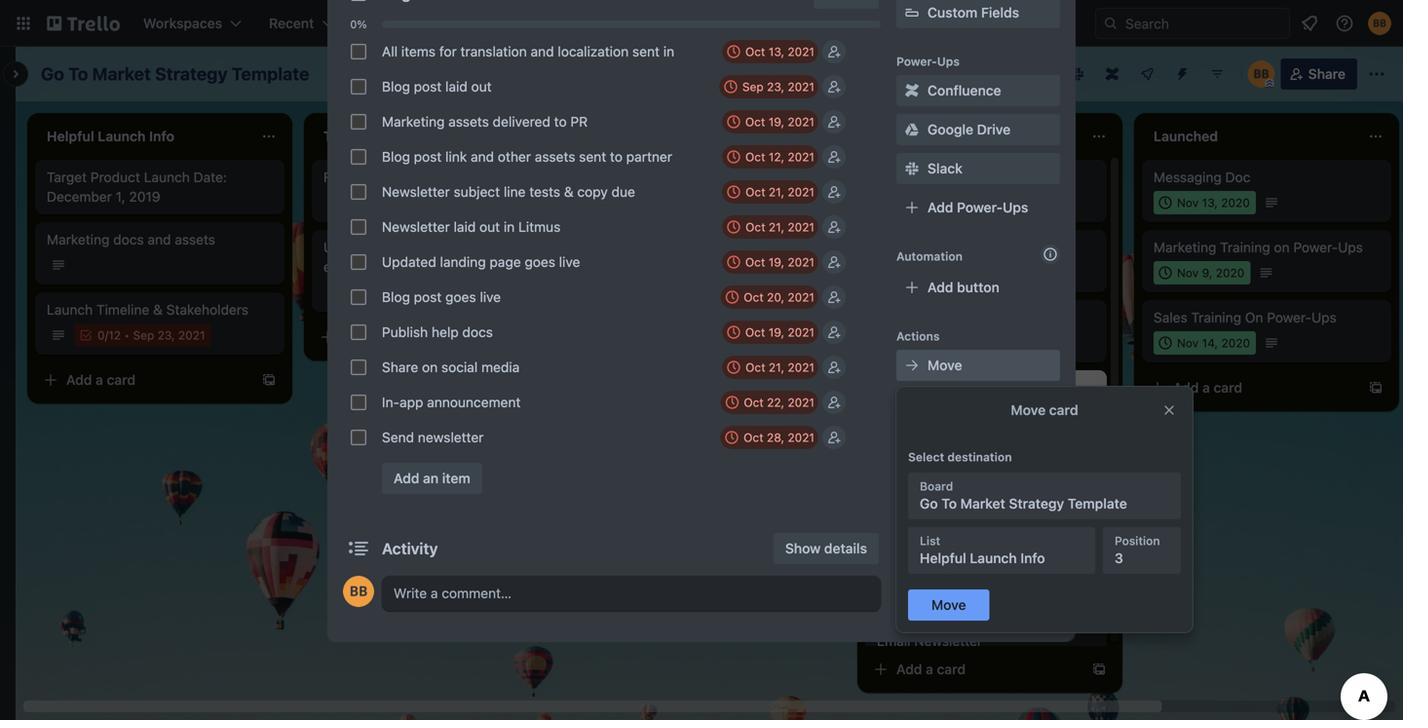 Task type: locate. For each thing, give the bounding box(es) containing it.
existing
[[324, 259, 372, 275]]

2020 down doc
[[1221, 196, 1250, 210]]

email
[[877, 633, 911, 649]]

0 horizontal spatial goes
[[445, 289, 476, 305]]

0 vertical spatial bob builder (bobbuilder40) image
[[1368, 12, 1392, 35]]

Updated landing page goes live checkbox
[[351, 254, 366, 270]]

add a card down 14,
[[1173, 380, 1243, 396]]

2021 for tests
[[788, 185, 815, 199]]

1 horizontal spatial docs
[[462, 324, 493, 340]]

oct 19, 2021 button for pr
[[722, 110, 819, 134]]

board down select at the bottom of page
[[920, 479, 953, 493]]

on left social
[[422, 359, 438, 375]]

newsletter
[[382, 184, 450, 200], [382, 219, 450, 235], [914, 633, 982, 649]]

board
[[426, 66, 464, 82], [920, 479, 953, 493]]

subject
[[454, 184, 500, 200]]

sent
[[632, 43, 660, 59], [579, 149, 606, 165]]

1 oct 21, 2021 from the top
[[746, 185, 815, 199]]

1 vertical spatial &
[[153, 302, 163, 318]]

13, inside button
[[769, 45, 784, 58]]

sm image down jul 23, 2020 option at the top right
[[902, 356, 922, 375]]

power- right the on
[[1267, 309, 1312, 325]]

post down items
[[414, 78, 442, 95]]

oct 21, 2021 button down the oct 12, 2021 button
[[722, 180, 819, 204]]

move card
[[1011, 402, 1078, 418]]

oct left 28,
[[744, 431, 764, 444]]

in left litmus
[[504, 219, 515, 235]]

a right publish help docs option
[[372, 329, 380, 345]]

blog for blog post laid out
[[382, 78, 410, 95]]

share left the show menu image
[[1308, 66, 1346, 82]]

template inside the board go to market strategy template
[[1068, 496, 1127, 512]]

oct 21, 2021 for &
[[746, 185, 815, 199]]

/ for 12
[[105, 328, 108, 342]]

oct 19, 2021 up 'oct 12, 2021' at the right
[[745, 115, 815, 129]]

sent for in
[[632, 43, 660, 59]]

in-
[[382, 394, 400, 410]]

2 vertical spatial oct 19, 2021
[[745, 325, 815, 339]]

list
[[920, 534, 940, 548]]

sm image left slack
[[902, 159, 922, 178]]

2 oct 19, 2021 button from the top
[[722, 250, 819, 274]]

oct 22, 2021 button
[[720, 391, 819, 414]]

nov inside "option"
[[1177, 196, 1199, 210]]

28,
[[767, 431, 784, 444]]

all
[[382, 43, 398, 59]]

docs right help
[[462, 324, 493, 340]]

newsletter for newsletter laid out in litmus
[[382, 219, 450, 235]]

2 horizontal spatial 23,
[[920, 336, 937, 350]]

21, for newsletter laid out in litmus
[[769, 220, 784, 234]]

make template link
[[897, 428, 1060, 459]]

2021 for in
[[788, 220, 815, 234]]

0 for 0 / 3
[[347, 286, 354, 299]]

create from template… image
[[815, 232, 830, 248], [1091, 662, 1107, 677]]

oct 28, 2021 button
[[720, 426, 819, 449]]

0 vertical spatial launch
[[144, 169, 190, 185]]

assets up link
[[448, 114, 489, 130]]

share for the topmost share button
[[1308, 66, 1346, 82]]

0 vertical spatial live
[[559, 254, 580, 270]]

2 sm image from the top
[[902, 434, 922, 453]]

share
[[1308, 66, 1346, 82], [382, 359, 418, 375], [928, 522, 965, 538]]

add a card button down nov 14, 2020
[[1142, 372, 1360, 403]]

1 vertical spatial jul
[[900, 336, 917, 350]]

Marketing assets delivered to PR checkbox
[[351, 114, 366, 130]]

laid up the references
[[454, 219, 476, 235]]

3 sm image from the top
[[902, 356, 922, 375]]

/ for 3
[[354, 286, 358, 299]]

0 vertical spatial oct 19, 2021 button
[[722, 110, 819, 134]]

1 horizontal spatial to
[[942, 496, 957, 512]]

2020 down blog post - announcement
[[939, 266, 968, 280]]

22,
[[767, 396, 784, 409]]

2 vertical spatial oct 19, 2021 button
[[722, 321, 819, 344]]

jul down jul 19, 2020 checkbox
[[900, 336, 917, 350]]

0 vertical spatial template
[[232, 63, 309, 84]]

2020 inside nov 14, 2020 option
[[1221, 336, 1250, 350]]

sm image left make
[[902, 434, 922, 453]]

show details link
[[774, 533, 879, 564]]

1 horizontal spatial sep
[[742, 80, 764, 94]]

add a card for marketing docs and assets
[[66, 372, 136, 388]]

1 vertical spatial assets
[[535, 149, 575, 165]]

sm image for confluence
[[902, 81, 922, 100]]

marketing
[[382, 114, 445, 130], [47, 231, 110, 248], [1154, 239, 1217, 255], [376, 259, 439, 275]]

jul inside jul 23, 2020 option
[[900, 336, 917, 350]]

share inside august 17 group
[[382, 359, 418, 375]]

oct for in
[[746, 220, 766, 234]]

0 horizontal spatial template
[[232, 63, 309, 84]]

announcement
[[950, 239, 1046, 255]]

translation
[[460, 43, 527, 59]]

landing
[[440, 254, 486, 270]]

assets up tests
[[535, 149, 575, 165]]

1 horizontal spatial bob builder (bobbuilder40) image
[[1368, 12, 1392, 35]]

0 vertical spatial sep
[[742, 80, 764, 94]]

2019
[[129, 189, 160, 205]]

oct 19, 2021 down "oct 20, 2021" at right top
[[745, 325, 815, 339]]

sm image
[[902, 81, 922, 100], [902, 120, 922, 139], [902, 356, 922, 375], [902, 481, 922, 501]]

template inside text box
[[232, 63, 309, 84]]

bob builder (bobbuilder40) image
[[1368, 12, 1392, 35], [1248, 60, 1275, 88]]

oct up oct 20, 2021 button
[[745, 255, 765, 269]]

oct
[[745, 45, 765, 58], [745, 115, 765, 129], [745, 150, 765, 164], [746, 185, 766, 199], [746, 220, 766, 234], [745, 255, 765, 269], [744, 290, 764, 304], [745, 325, 765, 339], [746, 361, 766, 374], [744, 396, 764, 409], [744, 431, 764, 444]]

strategy
[[155, 63, 228, 84], [1009, 496, 1064, 512]]

and right translation
[[531, 43, 554, 59]]

19, up 12,
[[769, 115, 784, 129]]

fix alignment issue on /pricing
[[324, 169, 514, 185]]

0 horizontal spatial move
[[928, 357, 962, 373]]

oct up oct 22, 2021 button
[[746, 361, 766, 374]]

0 horizontal spatial bob builder (bobbuilder40) image
[[1248, 60, 1275, 88]]

add a card down the "email newsletter"
[[897, 661, 966, 677]]

marketing down 'assorted'
[[376, 259, 439, 275]]

0 horizontal spatial market
[[92, 63, 151, 84]]

sep inside button
[[742, 80, 764, 94]]

0 vertical spatial 0
[[347, 286, 354, 299]]

1 oct 19, 2021 button from the top
[[722, 110, 819, 134]]

board down for
[[426, 66, 464, 82]]

nov left 14,
[[1177, 336, 1199, 350]]

0 horizontal spatial &
[[153, 302, 163, 318]]

23, down oct 13, 2021
[[767, 80, 784, 94]]

Write a comment text field
[[382, 576, 881, 611]]

1 jul from the top
[[900, 266, 917, 280]]

1 vertical spatial board
[[920, 479, 953, 493]]

card for marketing training on power-ups
[[1214, 380, 1243, 396]]

add a card button for blog post - announcement
[[865, 654, 1084, 685]]

2020 inside nov 13, 2020 "option"
[[1221, 196, 1250, 210]]

1 vertical spatial create from template… image
[[1091, 662, 1107, 677]]

sm image for make template
[[902, 434, 922, 453]]

oct 21, 2021 button up oct 22, 2021 button
[[722, 356, 819, 379]]

page
[[490, 254, 521, 270]]

0 horizontal spatial 3
[[358, 286, 365, 299]]

0 vertical spatial oct 21, 2021
[[746, 185, 815, 199]]

oct 21, 2021 button for litmus
[[722, 215, 819, 239]]

sep right •
[[133, 328, 154, 342]]

on
[[447, 169, 463, 185], [503, 239, 518, 255], [1274, 239, 1290, 255], [422, 359, 438, 375]]

1 vertical spatial to
[[610, 149, 623, 165]]

and down 2019
[[148, 231, 171, 248]]

0 horizontal spatial create from template… image
[[815, 232, 830, 248]]

2020 right 14,
[[1221, 336, 1250, 350]]

oct for translation
[[745, 45, 765, 58]]

2 jul from the top
[[900, 336, 917, 350]]

sm image inside archive link
[[902, 481, 922, 501]]

add a card
[[343, 329, 412, 345], [66, 372, 136, 388], [1173, 380, 1243, 396], [897, 661, 966, 677]]

update assorted references on existing marketing pages link
[[324, 238, 550, 277]]

aug
[[900, 196, 922, 210]]

13, down messaging doc
[[1202, 196, 1218, 210]]

2 vertical spatial share
[[928, 522, 965, 538]]

sales training on power-ups link
[[1154, 308, 1380, 327]]

oct 22, 2021
[[744, 396, 815, 409]]

line
[[504, 184, 526, 200]]

marketing down blog post laid out
[[382, 114, 445, 130]]

add a card for blog post - announcement
[[897, 661, 966, 677]]

alignment
[[345, 169, 407, 185]]

oct 19, 2021 for pr
[[745, 115, 815, 129]]

0 horizontal spatial go
[[41, 63, 64, 84]]

1 vertical spatial newsletter
[[382, 219, 450, 235]]

0 left 12
[[97, 328, 105, 342]]

jul inside jul 19, 2020 checkbox
[[900, 266, 917, 280]]

blog up alignment
[[382, 149, 410, 165]]

sm image inside make template link
[[902, 434, 922, 453]]

1 horizontal spatial go
[[920, 496, 938, 512]]

launch inside target product launch date: december 1, 2019
[[144, 169, 190, 185]]

card for blog post - announcement
[[937, 661, 966, 677]]

on down link
[[447, 169, 463, 185]]

1 horizontal spatial create from template… image
[[1368, 380, 1384, 396]]

updated landing page goes live
[[382, 254, 580, 270]]

1 horizontal spatial sent
[[632, 43, 660, 59]]

details
[[824, 540, 867, 556]]

make
[[928, 435, 962, 451]]

2020 inside nov 9, 2020 checkbox
[[1216, 266, 1245, 280]]

0 horizontal spatial share button
[[897, 515, 1060, 546]]

Jul 19, 2020 checkbox
[[877, 261, 974, 285]]

nov for sales
[[1177, 336, 1199, 350]]

blog for blog post - announcement
[[877, 239, 905, 255]]

move up template
[[1011, 402, 1046, 418]]

destination
[[948, 450, 1012, 464]]

a for blog post - announcement
[[926, 661, 933, 677]]

blog right workspace visible image
[[382, 78, 410, 95]]

1 sm image from the top
[[902, 81, 922, 100]]

1 vertical spatial nov
[[1177, 266, 1199, 280]]

1 vertical spatial 3
[[1115, 550, 1123, 566]]

oct 21, 2021 for litmus
[[746, 220, 815, 234]]

19, down 20,
[[769, 325, 784, 339]]

None submit
[[908, 590, 990, 621]]

go inside text box
[[41, 63, 64, 84]]

due
[[612, 184, 635, 200]]

post up issue
[[414, 149, 442, 165]]

2020 inside aug 21, 2020 checkbox
[[944, 196, 973, 210]]

2020 down promotion
[[944, 196, 973, 210]]

card up make template link
[[1049, 402, 1078, 418]]

0 vertical spatial sent
[[632, 43, 660, 59]]

1 oct 19, 2021 from the top
[[745, 115, 815, 129]]

Nov 13, 2020 checkbox
[[1154, 191, 1256, 214]]

board inside the board go to market strategy template
[[920, 479, 953, 493]]

20,
[[767, 290, 784, 304]]

oct down sep 23, 2021 button
[[745, 115, 765, 129]]

23, inside option
[[920, 336, 937, 350]]

post for laid
[[414, 78, 442, 95]]

2 vertical spatial launch
[[970, 550, 1017, 566]]

target product launch date: december 1, 2019 link
[[47, 168, 273, 207]]

1 vertical spatial 13,
[[1202, 196, 1218, 210]]

2 oct 21, 2021 button from the top
[[722, 215, 819, 239]]

bob builder (bobbuilder40) image right open information menu 'image'
[[1368, 12, 1392, 35]]

goes down pages
[[445, 289, 476, 305]]

custom fields
[[928, 4, 1019, 20]]

switch to… image
[[14, 14, 33, 33]]

and up /pricing
[[471, 149, 494, 165]]

a down the 0 / 12 • sep 23, 2021
[[96, 372, 103, 388]]

2 horizontal spatial launch
[[970, 550, 1017, 566]]

2020
[[944, 196, 973, 210], [1221, 196, 1250, 210], [939, 266, 968, 280], [1216, 266, 1245, 280], [941, 336, 969, 350], [1221, 336, 1250, 350]]

google
[[928, 121, 974, 137]]

show menu image
[[1367, 64, 1387, 84]]

2020 right 9,
[[1216, 266, 1245, 280]]

add power-ups link
[[897, 192, 1060, 223]]

primary element
[[0, 0, 1403, 47]]

1 vertical spatial share button
[[897, 515, 1060, 546]]

assets down target product launch date: december 1, 2019 link at the top left of page
[[175, 231, 215, 248]]

jul down automation on the top right of page
[[900, 266, 917, 280]]

oct for to
[[745, 115, 765, 129]]

1 vertical spatial to
[[942, 496, 957, 512]]

position 3
[[1115, 534, 1160, 566]]

0 vertical spatial /
[[354, 286, 358, 299]]

& left 'copy'
[[564, 184, 574, 200]]

add a card button for marketing docs and assets
[[35, 364, 253, 396]]

create button
[[565, 8, 632, 39]]

newsletter for newsletter subject line tests & copy due
[[382, 184, 450, 200]]

power-
[[897, 55, 937, 68], [957, 199, 1003, 215], [1294, 239, 1338, 255], [1267, 309, 1312, 325]]

Share on social media checkbox
[[351, 360, 366, 375]]

oct left 22,
[[744, 396, 764, 409]]

gather
[[600, 169, 643, 185]]

1 vertical spatial oct 21, 2021
[[746, 220, 815, 234]]

2021 for media
[[788, 361, 815, 374]]

laid down for
[[445, 78, 468, 95]]

training for sales
[[1191, 309, 1242, 325]]

2020 for marketing training on power-ups
[[1216, 266, 1245, 280]]

search image
[[1103, 16, 1119, 31]]

a down nov 14, 2020 option
[[1203, 380, 1210, 396]]

2021 inside button
[[788, 396, 815, 409]]

on inside fix alignment issue on /pricing link
[[447, 169, 463, 185]]

power- down 'messaging doc' link
[[1294, 239, 1338, 255]]

move
[[928, 357, 962, 373], [1011, 402, 1046, 418]]

0 vertical spatial oct 19, 2021
[[745, 115, 815, 129]]

in
[[663, 43, 674, 59], [504, 219, 515, 235]]

Search field
[[1119, 9, 1289, 38]]

publish
[[382, 324, 428, 340]]

card for marketing docs and assets
[[107, 372, 136, 388]]

4 sm image from the top
[[902, 481, 922, 501]]

1 vertical spatial go
[[920, 496, 938, 512]]

2020 right actions
[[941, 336, 969, 350]]

3 nov from the top
[[1177, 336, 1199, 350]]

strategy inside the board go to market strategy template
[[1009, 496, 1064, 512]]

launch for list helpful launch info
[[970, 550, 1017, 566]]

1 vertical spatial share
[[382, 359, 418, 375]]

1 horizontal spatial strategy
[[1009, 496, 1064, 512]]

add a card button down email newsletter link
[[865, 654, 1084, 685]]

0 vertical spatial share
[[1308, 66, 1346, 82]]

oct left 20,
[[744, 290, 764, 304]]

open information menu image
[[1335, 14, 1355, 33]]

Send newsletter checkbox
[[351, 430, 366, 445]]

Aug 21, 2020 checkbox
[[877, 191, 979, 214]]

newsletter up 'assorted'
[[382, 219, 450, 235]]

out up "marketing assets delivered to pr"
[[471, 78, 492, 95]]

1 nov from the top
[[1177, 196, 1199, 210]]

1 horizontal spatial &
[[564, 184, 574, 200]]

2 sm image from the top
[[902, 120, 922, 139]]

/
[[354, 286, 358, 299], [105, 328, 108, 342]]

0 horizontal spatial 13,
[[769, 45, 784, 58]]

0 horizontal spatial launch
[[47, 302, 93, 318]]

post up publish help docs in the top left of the page
[[414, 289, 442, 305]]

help
[[432, 324, 459, 340]]

template left blog post laid out checkbox
[[232, 63, 309, 84]]

0 horizontal spatial share
[[382, 359, 418, 375]]

create from template… image
[[261, 372, 277, 388], [1368, 380, 1384, 396]]

0 vertical spatial strategy
[[155, 63, 228, 84]]

Nov 9, 2020 checkbox
[[1154, 261, 1251, 285]]

sm image down select at the bottom of page
[[902, 481, 922, 501]]

share button
[[1281, 58, 1357, 90], [897, 515, 1060, 546]]

1 horizontal spatial /
[[354, 286, 358, 299]]

sep down the oct 13, 2021 button
[[742, 80, 764, 94]]

card down nov 14, 2020
[[1214, 380, 1243, 396]]

marketing down december
[[47, 231, 110, 248]]

jul for jul 23, 2020
[[900, 336, 917, 350]]

oct down gather customer quotes/testimonials 'link'
[[746, 220, 766, 234]]

1 horizontal spatial market
[[961, 496, 1005, 512]]

1 horizontal spatial in
[[663, 43, 674, 59]]

template up position
[[1068, 496, 1127, 512]]

sm image for move
[[902, 356, 922, 375]]

0%
[[350, 18, 367, 31]]

2020 for messaging doc
[[1221, 196, 1250, 210]]

launch left info
[[970, 550, 1017, 566]]

card down •
[[107, 372, 136, 388]]

add a card button up share on social media
[[312, 322, 530, 353]]

0 vertical spatial training
[[1220, 239, 1270, 255]]

on down 'messaging doc' link
[[1274, 239, 1290, 255]]

23, inside button
[[767, 80, 784, 94]]

2 nov from the top
[[1177, 266, 1199, 280]]

oct 19, 2021 button up oct 20, 2021 button
[[722, 250, 819, 274]]

sm image for google drive
[[902, 120, 922, 139]]

2020 inside jul 19, 2020 checkbox
[[939, 266, 968, 280]]

nov left 9,
[[1177, 266, 1199, 280]]

/ left •
[[105, 328, 108, 342]]

0 for 0 / 12 • sep 23, 2021
[[97, 328, 105, 342]]

0 horizontal spatial docs
[[113, 231, 144, 248]]

helpful
[[920, 550, 966, 566]]

sep
[[742, 80, 764, 94], [133, 328, 154, 342]]

nov down messaging on the top right of the page
[[1177, 196, 1199, 210]]

customer
[[647, 169, 706, 185]]

nov inside checkbox
[[1177, 266, 1199, 280]]

2 horizontal spatial and
[[531, 43, 554, 59]]

oct left 12,
[[745, 150, 765, 164]]

/pricing
[[466, 169, 514, 185]]

0 vertical spatial newsletter
[[382, 184, 450, 200]]

13, inside "option"
[[1202, 196, 1218, 210]]

link
[[445, 149, 467, 165]]

Blog post laid out checkbox
[[351, 79, 366, 95]]

3 inside position 3
[[1115, 550, 1123, 566]]

marketing for marketing assets delivered to pr
[[382, 114, 445, 130]]

sm image left 'google'
[[902, 120, 922, 139]]

oct 12, 2021
[[745, 150, 815, 164]]

launch up 2019
[[144, 169, 190, 185]]

launch
[[144, 169, 190, 185], [47, 302, 93, 318], [970, 550, 1017, 566]]

add a card for marketing training on power-ups
[[1173, 380, 1243, 396]]

19, down automation on the top right of page
[[920, 266, 936, 280]]

marketing docs and assets
[[47, 231, 215, 248]]

jul for jul 19, 2020
[[900, 266, 917, 280]]

2021 for live
[[788, 290, 815, 304]]

21,
[[769, 185, 784, 199], [925, 196, 941, 210], [769, 220, 784, 234], [769, 361, 784, 374]]

1 vertical spatial sm image
[[902, 434, 922, 453]]

2020 inside jul 23, 2020 option
[[941, 336, 969, 350]]

2 vertical spatial nov
[[1177, 336, 1199, 350]]

marketing inside update assorted references on existing marketing pages
[[376, 259, 439, 275]]

0 horizontal spatial assets
[[175, 231, 215, 248]]

info
[[1021, 550, 1045, 566]]

sm image
[[902, 159, 922, 178], [902, 434, 922, 453]]

1 sm image from the top
[[902, 159, 922, 178]]

sent up 'copy'
[[579, 149, 606, 165]]

launch inside the launch timeline & stakeholders link
[[47, 302, 93, 318]]

launch for target product launch date: december 1, 2019
[[144, 169, 190, 185]]

0 horizontal spatial 0
[[97, 328, 105, 342]]

training for marketing
[[1220, 239, 1270, 255]]

Newsletter subject line tests & copy due checkbox
[[351, 184, 366, 200]]

power- inside marketing training on power-ups link
[[1294, 239, 1338, 255]]

1 vertical spatial move
[[1011, 402, 1046, 418]]

oct 21, 2021 button
[[722, 180, 819, 204], [722, 215, 819, 239], [722, 356, 819, 379]]

0 vertical spatial goes
[[525, 254, 555, 270]]

2 vertical spatial oct 21, 2021
[[746, 361, 815, 374]]

1 horizontal spatial launch
[[144, 169, 190, 185]]

nov inside option
[[1177, 336, 1199, 350]]

add a card up share on social media option
[[343, 329, 412, 345]]

marketing training on power-ups link
[[1154, 238, 1380, 257]]

2 oct 19, 2021 from the top
[[745, 255, 815, 269]]

sep 23, 2021
[[742, 80, 815, 94]]

in right 'localization'
[[663, 43, 674, 59]]

2021 for translation
[[788, 45, 815, 58]]

2020 for sales training on power-ups
[[1221, 336, 1250, 350]]

share up helpful
[[928, 522, 965, 538]]

1 horizontal spatial template
[[1068, 496, 1127, 512]]

slack
[[928, 160, 963, 176]]

position
[[1115, 534, 1160, 548]]

0 horizontal spatial sent
[[579, 149, 606, 165]]

0 vertical spatial nov
[[1177, 196, 1199, 210]]

blog post goes live
[[382, 289, 501, 305]]

1 horizontal spatial live
[[559, 254, 580, 270]]

oct 19, 2021 button
[[722, 110, 819, 134], [722, 250, 819, 274], [722, 321, 819, 344]]

move down jul 23, 2020
[[928, 357, 962, 373]]

marketing inside august 17 group
[[382, 114, 445, 130]]

oct for live
[[744, 290, 764, 304]]

to
[[68, 63, 88, 84], [942, 496, 957, 512]]

1 oct 21, 2021 button from the top
[[722, 180, 819, 204]]

on down newsletter laid out in litmus
[[503, 239, 518, 255]]

launch inside list helpful launch info
[[970, 550, 1017, 566]]

1 horizontal spatial move
[[1011, 402, 1046, 418]]

1 vertical spatial in
[[504, 219, 515, 235]]

Newsletter laid out in Litmus checkbox
[[351, 219, 366, 235]]

launch left timeline
[[47, 302, 93, 318]]

marketing training on power-ups
[[1154, 239, 1363, 255]]

3 down position
[[1115, 550, 1123, 566]]

oct 19, 2021 button for live
[[722, 250, 819, 274]]

1 vertical spatial training
[[1191, 309, 1242, 325]]

on inside august 17 group
[[422, 359, 438, 375]]

23, down the launch timeline & stakeholders link
[[158, 328, 175, 342]]

2020 for blog post - announcement
[[939, 266, 968, 280]]

1 horizontal spatial 3
[[1115, 550, 1123, 566]]

a down the "email newsletter"
[[926, 661, 933, 677]]

sent right 'localization'
[[632, 43, 660, 59]]

sm image inside move link
[[902, 356, 922, 375]]

1 horizontal spatial 23,
[[767, 80, 784, 94]]

email newsletter link
[[877, 631, 1095, 651]]

1 vertical spatial oct 19, 2021 button
[[722, 250, 819, 274]]

1 horizontal spatial share button
[[1281, 58, 1357, 90]]

2 oct 21, 2021 from the top
[[746, 220, 815, 234]]

blog up jul 19, 2020 checkbox
[[877, 239, 905, 255]]

0 vertical spatial docs
[[113, 231, 144, 248]]

0 vertical spatial move
[[928, 357, 962, 373]]



Task type: vqa. For each thing, say whether or not it's contained in the screenshot.
the bottom Share
yes



Task type: describe. For each thing, give the bounding box(es) containing it.
select destination
[[908, 450, 1012, 464]]

aug 21, 2020
[[900, 196, 973, 210]]

social promotion link
[[877, 168, 1095, 187]]

copy
[[577, 184, 608, 200]]

send
[[382, 429, 414, 445]]

blog post laid out
[[382, 78, 492, 95]]

docs inside august 17 group
[[462, 324, 493, 340]]

a for marketing docs and assets
[[96, 372, 103, 388]]

assorted
[[373, 239, 428, 255]]

1 vertical spatial and
[[471, 149, 494, 165]]

marketing docs and assets link
[[47, 230, 273, 249]]

2021 for out
[[788, 80, 815, 94]]

1 vertical spatial bob builder (bobbuilder40) image
[[1248, 60, 1275, 88]]

0 horizontal spatial 23,
[[158, 328, 175, 342]]

product
[[90, 169, 140, 185]]

for
[[439, 43, 457, 59]]

board for board
[[426, 66, 464, 82]]

14,
[[1202, 336, 1218, 350]]

power ups image
[[1140, 66, 1155, 82]]

3 oct 19, 2021 button from the top
[[722, 321, 819, 344]]

oct down oct 20, 2021 button
[[745, 325, 765, 339]]

1 vertical spatial goes
[[445, 289, 476, 305]]

19, for updated landing page goes live
[[769, 255, 784, 269]]

oct 12, 2021 button
[[722, 145, 819, 169]]

board link
[[393, 58, 476, 90]]

2 horizontal spatial assets
[[535, 149, 575, 165]]

In-app announcement checkbox
[[351, 395, 366, 410]]

messaging
[[1154, 169, 1222, 185]]

add button button
[[897, 272, 1060, 303]]

target product launch date: december 1, 2019
[[47, 169, 227, 205]]

23, for sep
[[767, 80, 784, 94]]

oct 13, 2021 button
[[722, 40, 819, 63]]

power- inside add power-ups link
[[957, 199, 1003, 215]]

2 vertical spatial newsletter
[[914, 633, 982, 649]]

jul 19, 2020
[[900, 266, 968, 280]]

partner
[[626, 149, 672, 165]]

social promotion
[[877, 169, 983, 185]]

to inside the board go to market strategy template
[[942, 496, 957, 512]]

button
[[957, 279, 1000, 295]]

sent for to
[[579, 149, 606, 165]]

0 / 12 • sep 23, 2021
[[97, 328, 205, 342]]

on inside marketing training on power-ups link
[[1274, 239, 1290, 255]]

quotes/testimonials
[[600, 189, 723, 205]]

social
[[877, 169, 915, 185]]

post for link
[[414, 149, 442, 165]]

0 vertical spatial share button
[[1281, 58, 1357, 90]]

template
[[966, 435, 1023, 451]]

0 horizontal spatial in
[[504, 219, 515, 235]]

blog for blog post goes live
[[382, 289, 410, 305]]

gather customer quotes/testimonials
[[600, 169, 723, 205]]

2021 for and
[[788, 150, 815, 164]]

oct 20, 2021
[[744, 290, 815, 304]]

oct for and
[[745, 150, 765, 164]]

0 horizontal spatial to
[[554, 114, 567, 130]]

oct inside button
[[744, 396, 764, 409]]

marketing assets delivered to pr
[[382, 114, 588, 130]]

oct 13, 2021
[[745, 45, 815, 58]]

date:
[[194, 169, 227, 185]]

13, for nov
[[1202, 196, 1218, 210]]

item
[[442, 470, 470, 486]]

oct 19, 2021 for live
[[745, 255, 815, 269]]

move link
[[897, 350, 1060, 381]]

on inside update assorted references on existing marketing pages
[[503, 239, 518, 255]]

2 vertical spatial assets
[[175, 231, 215, 248]]

Blog post link and other assets sent to partner checkbox
[[351, 149, 366, 165]]

oct 21, 2021 button for &
[[722, 180, 819, 204]]

messaging doc link
[[1154, 168, 1380, 187]]

Board name text field
[[31, 58, 319, 90]]

workspace visible image
[[366, 66, 381, 82]]

add an item
[[394, 470, 470, 486]]

Blog post goes live checkbox
[[351, 289, 366, 305]]

All items for translation and localization sent in checkbox
[[351, 44, 366, 59]]

announcement
[[427, 394, 521, 410]]

launch timeline & stakeholders link
[[47, 300, 273, 320]]

share for leftmost share button
[[928, 522, 965, 538]]

an
[[423, 470, 439, 486]]

2021 for to
[[788, 115, 815, 129]]

power- up the confluence
[[897, 55, 937, 68]]

go inside the board go to market strategy template
[[920, 496, 938, 512]]

select
[[908, 450, 944, 464]]

tests
[[529, 184, 560, 200]]

oct for media
[[746, 361, 766, 374]]

doc
[[1226, 169, 1251, 185]]

nov for marketing
[[1177, 266, 1199, 280]]

marketing for marketing training on power-ups
[[1154, 239, 1217, 255]]

post for -
[[909, 239, 937, 255]]

target
[[47, 169, 87, 185]]

0 vertical spatial laid
[[445, 78, 468, 95]]

nov for messaging
[[1177, 196, 1199, 210]]

nov 9, 2020
[[1177, 266, 1245, 280]]

3 oct 21, 2021 from the top
[[746, 361, 815, 374]]

pr
[[571, 114, 588, 130]]

oct for goes
[[745, 255, 765, 269]]

add a card button for marketing training on power-ups
[[1142, 372, 1360, 403]]

power-ups
[[897, 55, 960, 68]]

9,
[[1202, 266, 1213, 280]]

sm image for slack
[[902, 159, 922, 178]]

add button
[[928, 279, 1000, 295]]

show details
[[785, 540, 867, 556]]

market inside text box
[[92, 63, 151, 84]]

delivered
[[493, 114, 551, 130]]

0 horizontal spatial live
[[480, 289, 501, 305]]

board go to market strategy template
[[920, 479, 1127, 512]]

list helpful launch info
[[920, 534, 1045, 566]]

add power-ups
[[928, 199, 1028, 215]]

19, inside checkbox
[[920, 266, 936, 280]]

Publish help docs checkbox
[[351, 325, 366, 340]]

update assorted references on existing marketing pages
[[324, 239, 518, 275]]

21, for share on social media
[[769, 361, 784, 374]]

1 vertical spatial out
[[480, 219, 500, 235]]

3 oct 19, 2021 from the top
[[745, 325, 815, 339]]

card right publish help docs option
[[384, 329, 412, 345]]

blog post - announcement link
[[877, 238, 1095, 257]]

to inside text box
[[68, 63, 88, 84]]

send newsletter
[[382, 429, 484, 445]]

stakeholders
[[166, 302, 249, 318]]

a for marketing training on power-ups
[[1203, 380, 1210, 396]]

move for move card
[[1011, 402, 1046, 418]]

activity
[[382, 539, 438, 558]]

2021 for goes
[[788, 255, 815, 269]]

•
[[124, 328, 130, 342]]

messaging doc
[[1154, 169, 1251, 185]]

items
[[401, 43, 436, 59]]

19, for marketing assets delivered to pr
[[769, 115, 784, 129]]

0 vertical spatial out
[[471, 78, 492, 95]]

market inside the board go to market strategy template
[[961, 496, 1005, 512]]

1 horizontal spatial create from template… image
[[1091, 662, 1107, 677]]

post for goes
[[414, 289, 442, 305]]

0 horizontal spatial sep
[[133, 328, 154, 342]]

timeline
[[96, 302, 149, 318]]

0 vertical spatial in
[[663, 43, 674, 59]]

3 oct 21, 2021 button from the top
[[722, 356, 819, 379]]

create from template… image for sales training on power-ups
[[1368, 380, 1384, 396]]

in-app announcement
[[382, 394, 521, 410]]

make template
[[928, 435, 1023, 451]]

august 17 group
[[343, 34, 881, 455]]

sm image for archive
[[902, 481, 922, 501]]

create from template… image for launch timeline & stakeholders
[[261, 372, 277, 388]]

1 vertical spatial laid
[[454, 219, 476, 235]]

move for move
[[928, 357, 962, 373]]

21, for newsletter subject line tests & copy due
[[769, 185, 784, 199]]

updated
[[382, 254, 436, 270]]

21, inside aug 21, 2020 checkbox
[[925, 196, 941, 210]]

Nov 14, 2020 checkbox
[[1154, 331, 1256, 355]]

add an item button
[[382, 463, 482, 494]]

Jul 23, 2020 checkbox
[[877, 331, 975, 355]]

strategy inside text box
[[155, 63, 228, 84]]

create
[[577, 15, 620, 31]]

google drive
[[928, 121, 1011, 137]]

marketing for marketing docs and assets
[[47, 231, 110, 248]]

power- inside sales training on power-ups link
[[1267, 309, 1312, 325]]

0 / 3
[[347, 286, 365, 299]]

2 vertical spatial and
[[148, 231, 171, 248]]

19, for publish help docs
[[769, 325, 784, 339]]

newsletter
[[418, 429, 484, 445]]

13, for oct
[[769, 45, 784, 58]]

& inside august 17 group
[[564, 184, 574, 200]]

fields
[[981, 4, 1019, 20]]

go to market strategy template
[[41, 63, 309, 84]]

actions
[[897, 329, 940, 343]]

bob builder (bobbuilder40) image
[[343, 576, 374, 607]]

pages
[[442, 259, 481, 275]]

23, for jul
[[920, 336, 937, 350]]

oct 28, 2021
[[744, 431, 815, 444]]

board for board go to market strategy template
[[920, 479, 953, 493]]

launch timeline & stakeholders
[[47, 302, 249, 318]]

0 vertical spatial and
[[531, 43, 554, 59]]

0 vertical spatial assets
[[448, 114, 489, 130]]

archive
[[928, 483, 976, 499]]

blog for blog post link and other assets sent to partner
[[382, 149, 410, 165]]

drive
[[977, 121, 1011, 137]]

on
[[1245, 309, 1263, 325]]

0 vertical spatial create from template… image
[[815, 232, 830, 248]]

0 notifications image
[[1298, 12, 1321, 35]]

other
[[498, 149, 531, 165]]

customize views image
[[486, 64, 505, 84]]

calendar power-up image
[[999, 65, 1014, 81]]

oct for tests
[[746, 185, 766, 199]]

show
[[785, 540, 821, 556]]



